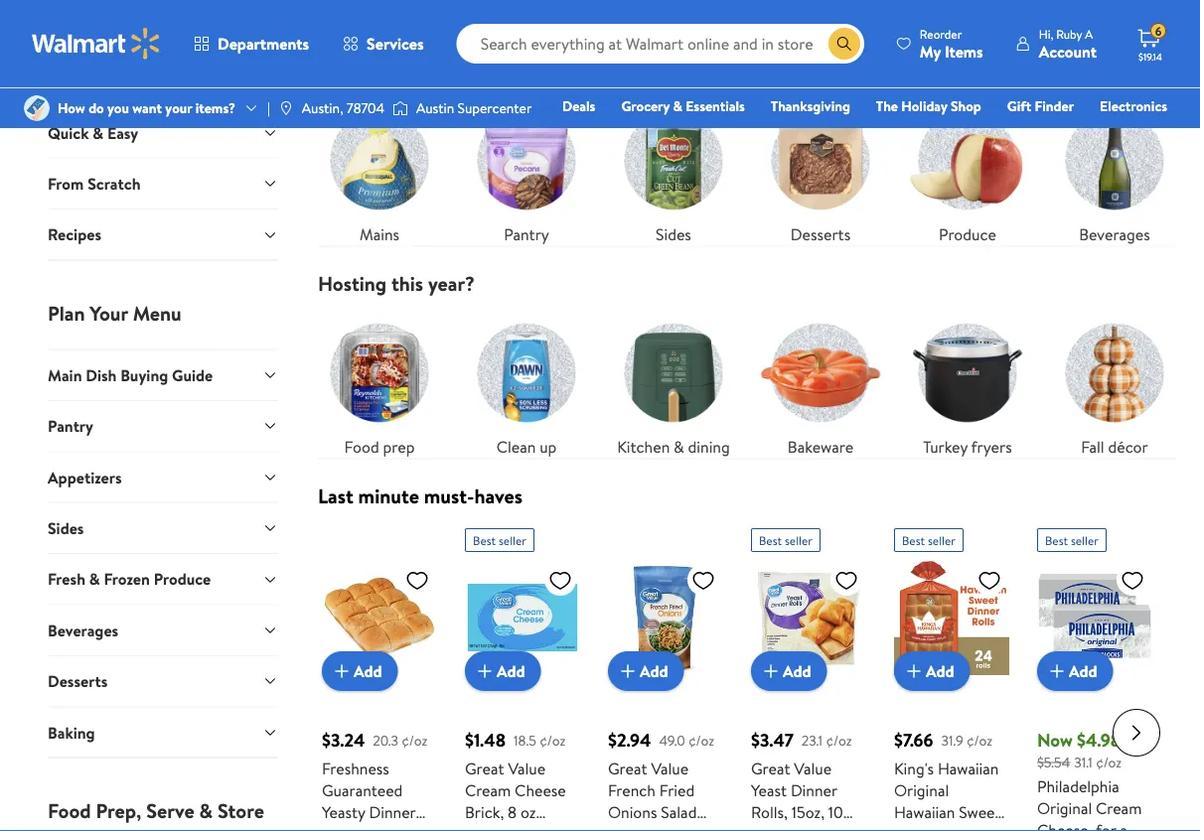 Task type: vqa. For each thing, say whether or not it's contained in the screenshot.
Pantry inside the dropdown button
yes



Task type: locate. For each thing, give the bounding box(es) containing it.
18.5
[[514, 731, 537, 750]]

0 horizontal spatial cream
[[465, 780, 511, 801]]

best seller up the great value yeast dinner rolls, 15oz, 10 count (frozen) image at the right
[[759, 532, 813, 548]]

3 product group from the left
[[608, 520, 724, 832]]

6 product group from the left
[[1038, 520, 1153, 832]]

value down 18.5 on the bottom left
[[508, 758, 546, 780]]

main dish buying guide
[[48, 364, 213, 386]]

appetizers
[[48, 466, 122, 488]]

toy
[[725, 124, 745, 144]]

add to cart image for $3.47
[[759, 659, 783, 683]]

add for $3.47 add to cart icon
[[783, 660, 812, 682]]

pantry button
[[48, 400, 278, 452]]

great down "$2.94"
[[608, 758, 648, 780]]

add button for freshness guaranteed yeasty dinner rolls, 16 oz, 12 count "image"
[[322, 651, 398, 691]]

0 vertical spatial food
[[344, 436, 379, 458]]

original down '$5.54'
[[1038, 797, 1093, 819]]

rolls, inside $3.24 20.3 ¢/oz freshness guaranteed yeasty dinner rolls, 16 oz,
[[322, 823, 359, 832]]

sides
[[656, 223, 692, 245], [48, 518, 84, 539]]

add to cart image
[[473, 659, 497, 683], [759, 659, 783, 683], [902, 659, 926, 683], [1046, 659, 1069, 683]]

add button up $3.47
[[751, 651, 828, 691]]

& inside "quick & easy" dropdown button
[[93, 122, 104, 143]]

next slide for product carousel list image
[[1113, 709, 1161, 757]]

2 add to cart image from the left
[[759, 659, 783, 683]]

3 best from the left
[[902, 532, 925, 548]]

beverages inside dropdown button
[[48, 620, 118, 642]]

& left dining at right
[[674, 436, 685, 458]]

¢/oz for $7.66
[[967, 731, 993, 750]]

sides inside the sides dropdown button
[[48, 518, 84, 539]]

1 vertical spatial food
[[48, 797, 91, 825]]

1 vertical spatial desserts
[[48, 671, 108, 693]]

add to favorites list, great value french fried onions salad topping, 6 oz resealable bag image
[[692, 568, 716, 593]]

4 best from the left
[[1046, 532, 1069, 548]]

best seller up king's hawaiian original hawaiian sweet dinner rolls, 24 count, 24 oz image
[[902, 532, 956, 548]]

thanksgiving up home link
[[771, 96, 851, 116]]

desserts
[[791, 223, 851, 245], [48, 671, 108, 693]]

shop inside electronics toy shop
[[748, 124, 779, 144]]

0 horizontal spatial sides
[[48, 518, 84, 539]]

add up 20.3
[[354, 660, 382, 682]]

2 value from the left
[[651, 758, 689, 780]]

1 product group from the left
[[322, 520, 437, 832]]

¢/oz right 18.5 on the bottom left
[[540, 731, 566, 750]]

account
[[1039, 40, 1097, 62]]

food prep
[[344, 436, 415, 458]]

best for $7.66
[[902, 532, 925, 548]]

1 vertical spatial hawaiian
[[895, 801, 956, 823]]

$7.66
[[895, 728, 934, 753]]

add up the 31.9
[[926, 660, 955, 682]]

kitchen & dining link
[[612, 311, 736, 459]]

1 horizontal spatial produce
[[939, 223, 997, 245]]

add to cart image up $7.66
[[902, 659, 926, 683]]

 image right '|'
[[278, 100, 294, 116]]

add button up $1.48
[[465, 651, 541, 691]]

product group containing now $4.98
[[1038, 520, 1153, 832]]

cream up (refrigerated)
[[465, 780, 511, 801]]

49.0
[[659, 731, 686, 750]]

2 add button from the left
[[465, 651, 541, 691]]

$7.66 31.9 ¢/oz king's hawaiian original hawaiian sweet dinner rolls,
[[895, 728, 1003, 832]]

5 add from the left
[[926, 660, 955, 682]]

3 best seller from the left
[[902, 532, 956, 548]]

¢/oz right 20.3
[[402, 731, 428, 750]]

1 vertical spatial sides
[[48, 518, 84, 539]]

do
[[89, 98, 104, 118]]

search icon image
[[837, 36, 853, 52]]

2 horizontal spatial  image
[[393, 98, 408, 118]]

1 horizontal spatial  image
[[278, 100, 294, 116]]

add button up $7.66
[[895, 651, 971, 691]]

1 seller from the left
[[499, 532, 527, 548]]

4 add from the left
[[783, 660, 812, 682]]

6
[[1156, 23, 1162, 39]]

now $4.98 $5.54 31.1 ¢/oz philadelphia original cream cheese, for
[[1038, 728, 1149, 832]]

dinner inside $3.47 23.1 ¢/oz great value yeast dinner rolls, 15oz, 10 count (frozen)
[[791, 780, 838, 801]]

add button up "$2.94"
[[608, 651, 684, 691]]

0 vertical spatial desserts
[[791, 223, 851, 245]]

deals
[[563, 96, 596, 116]]

2 best seller from the left
[[759, 532, 813, 548]]

fashion
[[867, 124, 913, 144]]

original inside $7.66 31.9 ¢/oz king's hawaiian original hawaiian sweet dinner rolls,
[[895, 780, 950, 801]]

¢/oz inside $3.24 20.3 ¢/oz freshness guaranteed yeasty dinner rolls, 16 oz,
[[402, 731, 428, 750]]

1 horizontal spatial original
[[1038, 797, 1093, 819]]

4 add to cart image from the left
[[1046, 659, 1069, 683]]

1 horizontal spatial thanksgiving
[[771, 96, 851, 116]]

great down $1.48
[[465, 758, 504, 780]]

great inside $3.47 23.1 ¢/oz great value yeast dinner rolls, 15oz, 10 count (frozen)
[[751, 758, 791, 780]]

add to cart image
[[330, 659, 354, 683], [616, 659, 640, 683]]

0 horizontal spatial your
[[48, 56, 86, 84]]

click
[[173, 56, 213, 84]]

best for $1.48
[[473, 532, 496, 548]]

home
[[805, 124, 841, 144]]

the holiday shop
[[877, 96, 982, 116]]

hi,
[[1039, 25, 1054, 42]]

the
[[877, 96, 899, 116]]

best up king's hawaiian original hawaiian sweet dinner rolls, 24 count, 24 oz image
[[902, 532, 925, 548]]

1 horizontal spatial rolls,
[[751, 801, 788, 823]]

add to cart image up now at the right of the page
[[1046, 659, 1069, 683]]

best up the great value yeast dinner rolls, 15oz, 10 count (frozen) image at the right
[[759, 532, 782, 548]]

desserts inside dropdown button
[[48, 671, 108, 693]]

best seller
[[473, 532, 527, 548], [759, 532, 813, 548], [902, 532, 956, 548], [1046, 532, 1099, 548]]

add for fourth add to cart icon
[[1069, 660, 1098, 682]]

add button up $3.24 at left
[[322, 651, 398, 691]]

add up the 49.0
[[640, 660, 669, 682]]

fresh & frozen produce button
[[48, 554, 278, 605]]

1 horizontal spatial add to cart image
[[616, 659, 640, 683]]

add to cart image up $3.24 at left
[[330, 659, 354, 683]]

seller up philadelphia original cream cheese, for a keto and low carb lifestyle, 2 ct pack, 8 oz bricks image
[[1071, 532, 1099, 548]]

& for kitchen
[[674, 436, 685, 458]]

1 value from the left
[[508, 758, 546, 780]]

walmart image
[[32, 28, 161, 60]]

beverages link
[[1054, 99, 1177, 246]]

& right grocery
[[673, 96, 683, 116]]

3 value from the left
[[795, 758, 832, 780]]

seller down haves
[[499, 532, 527, 548]]

original inside the now $4.98 $5.54 31.1 ¢/oz philadelphia original cream cheese, for
[[1038, 797, 1093, 819]]

0 horizontal spatial beverages
[[48, 620, 118, 642]]

thanksgiving link
[[762, 95, 860, 117]]

2 list from the top
[[306, 295, 1189, 459]]

add to cart image up $3.47
[[759, 659, 783, 683]]

essentials
[[686, 96, 745, 116]]

dinner
[[791, 780, 838, 801], [369, 801, 416, 823], [895, 823, 941, 832]]

1 vertical spatial beverages
[[48, 620, 118, 642]]

yeasty
[[322, 801, 365, 823]]

value inside $2.94 49.0 ¢/oz great value french fried onions salad topping, 6
[[651, 758, 689, 780]]

freshness guaranteed yeasty dinner rolls, 16 oz, 12 count image
[[322, 560, 437, 675]]

0 vertical spatial produce
[[939, 223, 997, 245]]

food for food prep
[[344, 436, 379, 458]]

king's hawaiian original hawaiian sweet dinner rolls, 24 count, 24 oz image
[[895, 560, 1010, 675]]

2 horizontal spatial great
[[751, 758, 791, 780]]

toy shop link
[[716, 123, 788, 145]]

¢/oz inside $7.66 31.9 ¢/oz king's hawaiian original hawaiian sweet dinner rolls,
[[967, 731, 993, 750]]

seller for $1.48
[[499, 532, 527, 548]]

2 great from the left
[[608, 758, 648, 780]]

& inside kitchen & dining link
[[674, 436, 685, 458]]

your right plan
[[90, 299, 128, 327]]

best seller down haves
[[473, 532, 527, 548]]

¢/oz right the 49.0
[[689, 731, 715, 750]]

Walmart Site-Wide search field
[[457, 24, 865, 64]]

0 horizontal spatial desserts
[[48, 671, 108, 693]]

1 add from the left
[[354, 660, 382, 682]]

cream
[[465, 780, 511, 801], [1096, 797, 1142, 819]]

austin
[[416, 98, 455, 118]]

bakeware
[[788, 436, 854, 458]]

now
[[1038, 728, 1073, 753]]

15oz,
[[792, 801, 825, 823]]

value inside $3.47 23.1 ¢/oz great value yeast dinner rolls, 15oz, 10 count (frozen)
[[795, 758, 832, 780]]

beverages
[[1080, 223, 1151, 245], [48, 620, 118, 642]]

hawaiian down king's
[[895, 801, 956, 823]]

add up the $4.98
[[1069, 660, 1098, 682]]

& inside fresh & frozen produce dropdown button
[[89, 569, 100, 591]]

0 horizontal spatial add to cart image
[[330, 659, 354, 683]]

dinner up (frozen)
[[791, 780, 838, 801]]

add button for great value cream cheese brick, 8 oz (refrigerated) image
[[465, 651, 541, 691]]

seller up king's hawaiian original hawaiian sweet dinner rolls, 24 count, 24 oz image
[[928, 532, 956, 548]]

1 add button from the left
[[322, 651, 398, 691]]

salad
[[661, 801, 697, 823]]

& right fresh
[[89, 569, 100, 591]]

1 vertical spatial your
[[90, 299, 128, 327]]

fall décor
[[1082, 436, 1149, 458]]

product group
[[322, 520, 437, 832], [465, 520, 580, 832], [608, 520, 724, 832], [751, 520, 867, 832], [895, 520, 1010, 832], [1038, 520, 1153, 832]]

thanksgiving down services
[[318, 56, 432, 84]]

3 add to cart image from the left
[[902, 659, 926, 683]]

scratch
[[88, 173, 141, 195]]

holiday
[[902, 96, 948, 116]]

4 seller from the left
[[1071, 532, 1099, 548]]

austin supercenter
[[416, 98, 532, 118]]

shop up registry
[[951, 96, 982, 116]]

thanksgiving
[[318, 56, 432, 84], [771, 96, 851, 116]]

rolls, inside $3.47 23.1 ¢/oz great value yeast dinner rolls, 15oz, 10 count (frozen)
[[751, 801, 788, 823]]

original down $7.66
[[895, 780, 950, 801]]

add button up now at the right of the page
[[1038, 651, 1114, 691]]

add button for great value french fried onions salad topping, 6 oz resealable bag image
[[608, 651, 684, 691]]

hawaiian down the 31.9
[[938, 758, 999, 780]]

list for hosting this year?
[[306, 295, 1189, 459]]

$1.48 18.5 ¢/oz great value cream cheese brick, 8 oz (refrigerated)
[[465, 728, 566, 832]]

add to cart image for $2.94
[[616, 659, 640, 683]]

essentials
[[436, 56, 520, 84]]

¢/oz inside $2.94 49.0 ¢/oz great value french fried onions salad topping, 6
[[689, 731, 715, 750]]

dish
[[86, 364, 117, 386]]

0 vertical spatial beverages
[[1080, 223, 1151, 245]]

list containing mains
[[306, 83, 1189, 246]]

main
[[48, 364, 82, 386]]

value down the 49.0
[[651, 758, 689, 780]]

add to cart image up "$2.94"
[[616, 659, 640, 683]]

list containing food prep
[[306, 295, 1189, 459]]

cream right "cheese,"
[[1096, 797, 1142, 819]]

0 horizontal spatial original
[[895, 780, 950, 801]]

¢/oz right the 31.1
[[1096, 753, 1122, 772]]

pantry link
[[465, 99, 588, 246]]

sweet
[[959, 801, 1001, 823]]

0 vertical spatial sides
[[656, 223, 692, 245]]

seller up the great value yeast dinner rolls, 15oz, 10 count (frozen) image at the right
[[785, 532, 813, 548]]

¢/oz inside $1.48 18.5 ¢/oz great value cream cheese brick, 8 oz (refrigerated)
[[540, 731, 566, 750]]

want
[[132, 98, 162, 118]]

haves
[[475, 482, 523, 510]]

1 add to cart image from the left
[[330, 659, 354, 683]]

20.3
[[373, 731, 399, 750]]

& inside grocery & essentials link
[[673, 96, 683, 116]]

1 horizontal spatial shop
[[951, 96, 982, 116]]

baking button
[[48, 707, 278, 758]]

$4.98
[[1078, 728, 1121, 753]]

0 horizontal spatial shop
[[748, 124, 779, 144]]

dinner for $3.47
[[791, 780, 838, 801]]

2 horizontal spatial value
[[795, 758, 832, 780]]

¢/oz right the 31.9
[[967, 731, 993, 750]]

mains link
[[318, 99, 441, 246]]

2 seller from the left
[[785, 532, 813, 548]]

1 add to cart image from the left
[[473, 659, 497, 683]]

1 list from the top
[[306, 83, 1189, 246]]

buying
[[121, 364, 168, 386]]

add up '23.1'
[[783, 660, 812, 682]]

dinner down king's
[[895, 823, 941, 832]]

¢/oz right '23.1'
[[826, 731, 852, 750]]

0 vertical spatial list
[[306, 83, 1189, 246]]

 image left how
[[24, 95, 50, 121]]

0 horizontal spatial  image
[[24, 95, 50, 121]]

0 horizontal spatial rolls,
[[322, 823, 359, 832]]

0 horizontal spatial food
[[48, 797, 91, 825]]

(frozen)
[[798, 823, 855, 832]]

value inside $1.48 18.5 ¢/oz great value cream cheese brick, 8 oz (refrigerated)
[[508, 758, 546, 780]]

1 vertical spatial shop
[[748, 124, 779, 144]]

seller for $3.47
[[785, 532, 813, 548]]

this
[[392, 269, 424, 297]]

menu
[[133, 299, 182, 327]]

rolls, left 15oz,
[[751, 801, 788, 823]]

the holiday shop link
[[868, 95, 991, 117]]

$3.47 23.1 ¢/oz great value yeast dinner rolls, 15oz, 10 count (frozen)
[[751, 728, 855, 832]]

your
[[165, 98, 192, 118]]

6 add button from the left
[[1038, 651, 1114, 691]]

1 horizontal spatial value
[[651, 758, 689, 780]]

list
[[306, 83, 1189, 246], [306, 295, 1189, 459]]

best down haves
[[473, 532, 496, 548]]

1 horizontal spatial cream
[[1096, 797, 1142, 819]]

great inside $2.94 49.0 ¢/oz great value french fried onions salad topping, 6
[[608, 758, 648, 780]]

produce
[[939, 223, 997, 245], [154, 569, 211, 591]]

up
[[540, 436, 557, 458]]

1 vertical spatial thanksgiving
[[771, 96, 851, 116]]

value down '23.1'
[[795, 758, 832, 780]]

& left the store
[[199, 797, 213, 825]]

3 add from the left
[[640, 660, 669, 682]]

6 add from the left
[[1069, 660, 1098, 682]]

1 horizontal spatial great
[[608, 758, 648, 780]]

shop for toy
[[748, 124, 779, 144]]

3 add button from the left
[[608, 651, 684, 691]]

2 add from the left
[[497, 660, 525, 682]]

dinner inside $3.24 20.3 ¢/oz freshness guaranteed yeasty dinner rolls, 16 oz,
[[369, 801, 416, 823]]

value for $3.47
[[795, 758, 832, 780]]

2 horizontal spatial dinner
[[895, 823, 941, 832]]

pantry inside list
[[504, 223, 549, 245]]

best seller up philadelphia original cream cheese, for a keto and low carb lifestyle, 2 ct pack, 8 oz bricks image
[[1046, 532, 1099, 548]]

hosting
[[318, 269, 387, 297]]

kitchen & dining
[[618, 436, 730, 458]]

dinner inside $7.66 31.9 ¢/oz king's hawaiian original hawaiian sweet dinner rolls,
[[895, 823, 941, 832]]

rolls, left 16
[[322, 823, 359, 832]]

electronics
[[1100, 96, 1168, 116]]

1 great from the left
[[465, 758, 504, 780]]

0 horizontal spatial produce
[[154, 569, 211, 591]]

food left 'prep'
[[344, 436, 379, 458]]

great
[[465, 758, 504, 780], [608, 758, 648, 780], [751, 758, 791, 780]]

your meal in 1-click
[[48, 56, 213, 84]]

food inside list
[[344, 436, 379, 458]]

services
[[367, 33, 424, 55]]

2 best from the left
[[759, 532, 782, 548]]

2 add to cart image from the left
[[616, 659, 640, 683]]

& for fresh
[[89, 569, 100, 591]]

shop right toy
[[748, 124, 779, 144]]

1 horizontal spatial sides
[[656, 223, 692, 245]]

add for add to cart icon related to $7.66
[[926, 660, 955, 682]]

0 vertical spatial pantry
[[504, 223, 549, 245]]

1 best from the left
[[473, 532, 496, 548]]

1 horizontal spatial desserts
[[791, 223, 851, 245]]

1 horizontal spatial your
[[90, 299, 128, 327]]

dinner right yeasty
[[369, 801, 416, 823]]

desserts inside list
[[791, 223, 851, 245]]

seller
[[499, 532, 527, 548], [785, 532, 813, 548], [928, 532, 956, 548], [1071, 532, 1099, 548]]

1 horizontal spatial pantry
[[504, 223, 549, 245]]

0 horizontal spatial dinner
[[369, 801, 416, 823]]

0 horizontal spatial pantry
[[48, 415, 93, 437]]

0 vertical spatial thanksgiving
[[318, 56, 432, 84]]

Search search field
[[457, 24, 865, 64]]

 image
[[24, 95, 50, 121], [393, 98, 408, 118], [278, 100, 294, 116]]

1 horizontal spatial food
[[344, 436, 379, 458]]

23.1
[[802, 731, 823, 750]]

décor
[[1109, 436, 1149, 458]]

4 product group from the left
[[751, 520, 867, 832]]

0 horizontal spatial value
[[508, 758, 546, 780]]

5 product group from the left
[[895, 520, 1010, 832]]

food left prep, on the bottom of page
[[48, 797, 91, 825]]

0 vertical spatial shop
[[951, 96, 982, 116]]

1 vertical spatial pantry
[[48, 415, 93, 437]]

3 seller from the left
[[928, 532, 956, 548]]

5 add button from the left
[[895, 651, 971, 691]]

your up how
[[48, 56, 86, 84]]

$19.14
[[1139, 50, 1163, 63]]

clean up
[[497, 436, 557, 458]]

1 vertical spatial produce
[[154, 569, 211, 591]]

great inside $1.48 18.5 ¢/oz great value cream cheese brick, 8 oz (refrigerated)
[[465, 758, 504, 780]]

 image for austin supercenter
[[393, 98, 408, 118]]

great value french fried onions salad topping, 6 oz resealable bag image
[[608, 560, 724, 675]]

¢/oz for $3.24
[[402, 731, 428, 750]]

add up 18.5 on the bottom left
[[497, 660, 525, 682]]

1 horizontal spatial beverages
[[1080, 223, 1151, 245]]

4 add button from the left
[[751, 651, 828, 691]]

0 horizontal spatial great
[[465, 758, 504, 780]]

best up philadelphia original cream cheese, for a keto and low carb lifestyle, 2 ct pack, 8 oz bricks image
[[1046, 532, 1069, 548]]

1 best seller from the left
[[473, 532, 527, 548]]

2 product group from the left
[[465, 520, 580, 832]]

great down $3.47
[[751, 758, 791, 780]]

& for grocery
[[673, 96, 683, 116]]

0 horizontal spatial thanksgiving
[[318, 56, 432, 84]]

hi, ruby a account
[[1039, 25, 1097, 62]]

rolls, for $3.47
[[751, 801, 788, 823]]

¢/oz inside $3.47 23.1 ¢/oz great value yeast dinner rolls, 15oz, 10 count (frozen)
[[826, 731, 852, 750]]

 image right 78704
[[393, 98, 408, 118]]

¢/oz for $2.94
[[689, 731, 715, 750]]

add to cart image up $1.48
[[473, 659, 497, 683]]

1 horizontal spatial dinner
[[791, 780, 838, 801]]

add to favorites list, great value cream cheese brick, 8 oz (refrigerated) image
[[549, 568, 573, 593]]

1 vertical spatial list
[[306, 295, 1189, 459]]

list for thanksgiving essentials
[[306, 83, 1189, 246]]

3 great from the left
[[751, 758, 791, 780]]

add
[[354, 660, 382, 682], [497, 660, 525, 682], [640, 660, 669, 682], [783, 660, 812, 682], [926, 660, 955, 682], [1069, 660, 1098, 682]]

& down do
[[93, 122, 104, 143]]

4 best seller from the left
[[1046, 532, 1099, 548]]

add button
[[322, 651, 398, 691], [465, 651, 541, 691], [608, 651, 684, 691], [751, 651, 828, 691], [895, 651, 971, 691], [1038, 651, 1114, 691]]



Task type: describe. For each thing, give the bounding box(es) containing it.
add to cart image for $1.48
[[473, 659, 497, 683]]

31.9
[[942, 731, 964, 750]]

rolls, for $3.24
[[322, 823, 359, 832]]

turkey fryers link
[[906, 311, 1030, 459]]

beverages button
[[48, 605, 278, 656]]

how
[[58, 98, 85, 118]]

clean up link
[[465, 311, 588, 459]]

¢/oz for $1.48
[[540, 731, 566, 750]]

$2.94
[[608, 728, 651, 753]]

pantry inside dropdown button
[[48, 415, 93, 437]]

dinner for $3.24
[[369, 801, 416, 823]]

add to favorites list, king's hawaiian original hawaiian sweet dinner rolls, 24 count, 24 oz image
[[978, 568, 1002, 593]]

 image for austin, 78704
[[278, 100, 294, 116]]

philadelphia
[[1038, 775, 1120, 797]]

seller for $7.66
[[928, 532, 956, 548]]

produce link
[[906, 99, 1030, 246]]

guide
[[172, 364, 213, 386]]

product group containing $2.94
[[608, 520, 724, 832]]

topping,
[[608, 823, 666, 832]]

appetizers button
[[48, 452, 278, 503]]

$3.24 20.3 ¢/oz freshness guaranteed yeasty dinner rolls, 16 oz,
[[322, 728, 428, 832]]

fried
[[660, 780, 695, 801]]

one debit link
[[1007, 123, 1092, 145]]

product group containing $3.47
[[751, 520, 867, 832]]

prep
[[383, 436, 415, 458]]

shop for holiday
[[951, 96, 982, 116]]

quick
[[48, 122, 89, 143]]

finder
[[1035, 96, 1075, 116]]

one
[[1016, 124, 1045, 144]]

food for food prep, serve & store
[[48, 797, 91, 825]]

minute
[[358, 482, 419, 510]]

gift
[[1008, 96, 1032, 116]]

items
[[945, 40, 984, 62]]

best for $3.47
[[759, 532, 782, 548]]

fresh
[[48, 569, 85, 591]]

cheese
[[515, 780, 566, 801]]

food prep, serve & store
[[48, 797, 264, 825]]

best seller for $1.48
[[473, 532, 527, 548]]

registry link
[[930, 123, 999, 145]]

reorder
[[920, 25, 962, 42]]

 image for how do you want your items?
[[24, 95, 50, 121]]

frozen
[[104, 569, 150, 591]]

add button for philadelphia original cream cheese, for a keto and low carb lifestyle, 2 ct pack, 8 oz bricks image
[[1038, 651, 1114, 691]]

(refrigerated)
[[465, 823, 564, 832]]

cheese,
[[1038, 819, 1093, 832]]

thanksgiving essentials
[[318, 56, 520, 84]]

produce inside the produce link
[[939, 223, 997, 245]]

recipes button
[[48, 209, 278, 260]]

kitchen
[[618, 436, 670, 458]]

desserts button
[[48, 656, 278, 707]]

turkey
[[924, 436, 968, 458]]

serve
[[146, 797, 195, 825]]

store
[[218, 797, 264, 825]]

16
[[363, 823, 377, 832]]

departments
[[218, 33, 309, 55]]

add to cart image for $7.66
[[902, 659, 926, 683]]

clear search field text image
[[805, 36, 821, 52]]

fryers
[[972, 436, 1013, 458]]

great for $3.47
[[751, 758, 791, 780]]

best seller for $7.66
[[902, 532, 956, 548]]

yeast
[[751, 780, 787, 801]]

product group containing $1.48
[[465, 520, 580, 832]]

¢/oz inside the now $4.98 $5.54 31.1 ¢/oz philadelphia original cream cheese, for
[[1096, 753, 1122, 772]]

sides button
[[48, 503, 278, 554]]

fresh & frozen produce
[[48, 569, 211, 591]]

mains
[[360, 223, 400, 245]]

sides inside sides link
[[656, 223, 692, 245]]

deals link
[[554, 95, 605, 117]]

cream inside $1.48 18.5 ¢/oz great value cream cheese brick, 8 oz (refrigerated)
[[465, 780, 511, 801]]

onions
[[608, 801, 657, 823]]

my
[[920, 40, 941, 62]]

$3.24
[[322, 728, 365, 753]]

great for $1.48
[[465, 758, 504, 780]]

electronics link
[[1091, 95, 1177, 117]]

gift finder
[[1008, 96, 1075, 116]]

great value cream cheese brick, 8 oz (refrigerated) image
[[465, 560, 580, 675]]

add button for the great value yeast dinner rolls, 15oz, 10 count (frozen) image at the right
[[751, 651, 828, 691]]

& for quick
[[93, 122, 104, 143]]

thanksgiving for thanksgiving essentials
[[318, 56, 432, 84]]

bakeware link
[[759, 311, 883, 459]]

$3.47
[[751, 728, 794, 753]]

desserts link
[[759, 99, 883, 246]]

add to favorites list, philadelphia original cream cheese, for a keto and low carb lifestyle, 2 ct pack, 8 oz bricks image
[[1121, 568, 1145, 593]]

$1.48
[[465, 728, 506, 753]]

year?
[[428, 269, 475, 297]]

plan
[[48, 299, 85, 327]]

cream inside the now $4.98 $5.54 31.1 ¢/oz philadelphia original cream cheese, for
[[1096, 797, 1142, 819]]

recipes
[[48, 224, 101, 246]]

reorder my items
[[920, 25, 984, 62]]

turkey fryers
[[924, 436, 1013, 458]]

add button for king's hawaiian original hawaiian sweet dinner rolls, 24 count, 24 oz image
[[895, 651, 971, 691]]

¢/oz for $3.47
[[826, 731, 852, 750]]

hosting this year?
[[318, 269, 475, 297]]

clean
[[497, 436, 536, 458]]

product group containing $7.66
[[895, 520, 1010, 832]]

must-
[[424, 482, 475, 510]]

best seller for $3.47
[[759, 532, 813, 548]]

add to favorites list, freshness guaranteed yeasty dinner rolls, 16 oz, 12 count image
[[406, 568, 429, 593]]

product group containing $3.24
[[322, 520, 437, 832]]

add for $1.48's add to cart icon
[[497, 660, 525, 682]]

brick,
[[465, 801, 504, 823]]

thanksgiving for thanksgiving
[[771, 96, 851, 116]]

count
[[751, 823, 794, 832]]

$2.94 49.0 ¢/oz great value french fried onions salad topping, 6
[[608, 728, 715, 832]]

great for $2.94
[[608, 758, 648, 780]]

0 vertical spatial your
[[48, 56, 86, 84]]

0 vertical spatial hawaiian
[[938, 758, 999, 780]]

meal
[[91, 56, 133, 84]]

grocery & essentials link
[[613, 95, 754, 117]]

philadelphia original cream cheese, for a keto and low carb lifestyle, 2 ct pack, 8 oz bricks image
[[1038, 560, 1153, 675]]

fall
[[1082, 436, 1105, 458]]

add to cart image for $3.24
[[330, 659, 354, 683]]

value for $1.48
[[508, 758, 546, 780]]

great value yeast dinner rolls, 15oz, 10 count (frozen) image
[[751, 560, 867, 675]]

add for $3.24's add to cart image
[[354, 660, 382, 682]]

value for $2.94
[[651, 758, 689, 780]]

78704
[[347, 98, 385, 118]]

gift finder link
[[999, 95, 1084, 117]]

add to favorites list, great value yeast dinner rolls, 15oz, 10 count (frozen) image
[[835, 568, 859, 593]]

1-
[[158, 56, 173, 84]]

produce inside fresh & frozen produce dropdown button
[[154, 569, 211, 591]]

fashion link
[[858, 123, 922, 145]]

add for add to cart image associated with $2.94
[[640, 660, 669, 682]]

departments button
[[177, 20, 326, 68]]

last minute must-haves
[[318, 482, 523, 510]]

baking
[[48, 722, 95, 744]]

debit
[[1049, 124, 1083, 144]]

you
[[107, 98, 129, 118]]



